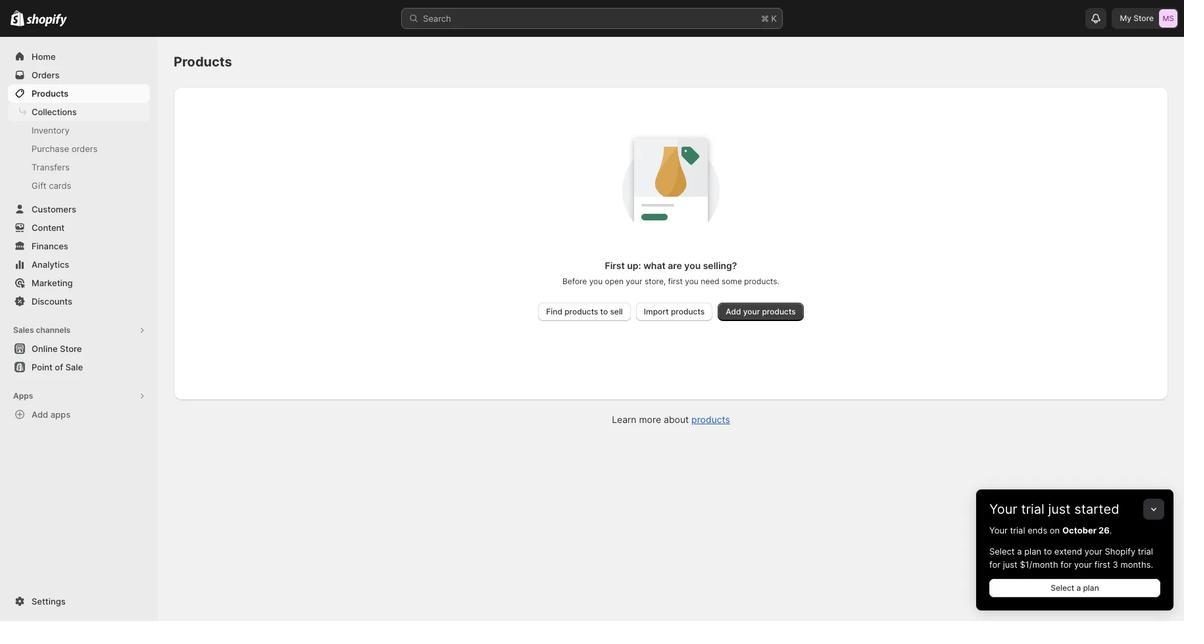 Task type: vqa. For each thing, say whether or not it's contained in the screenshot.
are
yes



Task type: locate. For each thing, give the bounding box(es) containing it.
0 horizontal spatial add
[[32, 409, 48, 420]]

0 horizontal spatial select
[[990, 546, 1015, 557]]

first left 3
[[1095, 559, 1110, 570]]

first
[[668, 276, 683, 286], [1095, 559, 1110, 570]]

your down extend
[[1074, 559, 1092, 570]]

add for add apps
[[32, 409, 48, 420]]

inventory link
[[8, 121, 150, 139]]

you left need at the top right of the page
[[685, 276, 699, 286]]

0 vertical spatial plan
[[1024, 546, 1042, 557]]

0 vertical spatial first
[[668, 276, 683, 286]]

2 your from the top
[[990, 525, 1008, 536]]

for left "$1/month"
[[990, 559, 1001, 570]]

trial up months.
[[1138, 546, 1153, 557]]

orders
[[72, 143, 98, 154]]

⌘ k
[[761, 13, 777, 24]]

0 vertical spatial just
[[1048, 501, 1071, 517]]

1 horizontal spatial store
[[1134, 13, 1154, 23]]

learn
[[612, 414, 637, 425]]

analytics link
[[8, 255, 150, 274]]

home
[[32, 51, 56, 62]]

cards
[[49, 180, 71, 191]]

0 vertical spatial a
[[1017, 546, 1022, 557]]

your
[[626, 276, 642, 286], [743, 307, 760, 316], [1085, 546, 1103, 557], [1074, 559, 1092, 570]]

store up sale at the bottom of the page
[[60, 343, 82, 354]]

trial left ends
[[1010, 525, 1025, 536]]

transfers
[[32, 162, 70, 172]]

1 vertical spatial trial
[[1010, 525, 1025, 536]]

extend
[[1055, 546, 1082, 557]]

1 vertical spatial plan
[[1083, 583, 1099, 593]]

your left ends
[[990, 525, 1008, 536]]

0 horizontal spatial store
[[60, 343, 82, 354]]

just inside select a plan to extend your shopify trial for just $1/month for your first 3 months.
[[1003, 559, 1018, 570]]

to left 'sell'
[[600, 307, 608, 316]]

sales
[[13, 325, 34, 335]]

discounts link
[[8, 292, 150, 311]]

products right about
[[692, 414, 730, 425]]

months.
[[1121, 559, 1153, 570]]

1 vertical spatial your
[[990, 525, 1008, 536]]

1 horizontal spatial just
[[1048, 501, 1071, 517]]

store
[[1134, 13, 1154, 23], [60, 343, 82, 354]]

need
[[701, 276, 720, 286]]

1 vertical spatial just
[[1003, 559, 1018, 570]]

first down are
[[668, 276, 683, 286]]

0 vertical spatial to
[[600, 307, 608, 316]]

2 vertical spatial trial
[[1138, 546, 1153, 557]]

on
[[1050, 525, 1060, 536]]

ends
[[1028, 525, 1048, 536]]

you
[[684, 260, 701, 271], [589, 276, 603, 286], [685, 276, 699, 286]]

1 horizontal spatial to
[[1044, 546, 1052, 557]]

import
[[644, 307, 669, 316]]

1 vertical spatial products
[[32, 88, 68, 99]]

0 horizontal spatial just
[[1003, 559, 1018, 570]]

search
[[423, 13, 451, 24]]

1 horizontal spatial products
[[174, 54, 232, 70]]

inventory
[[32, 125, 70, 136]]

your
[[990, 501, 1018, 517], [990, 525, 1008, 536]]

shopify
[[1105, 546, 1136, 557]]

plan
[[1024, 546, 1042, 557], [1083, 583, 1099, 593]]

select down the your trial ends on october 26 .
[[990, 546, 1015, 557]]

finances link
[[8, 237, 150, 255]]

shopify image
[[11, 10, 25, 26], [26, 14, 67, 27]]

1 horizontal spatial first
[[1095, 559, 1110, 570]]

select
[[990, 546, 1015, 557], [1051, 583, 1075, 593]]

just left "$1/month"
[[1003, 559, 1018, 570]]

plan for select a plan to extend your shopify trial for just $1/month for your first 3 months.
[[1024, 546, 1042, 557]]

store right my
[[1134, 13, 1154, 23]]

1 vertical spatial store
[[60, 343, 82, 354]]

1 horizontal spatial add
[[726, 307, 741, 316]]

.
[[1110, 525, 1112, 536]]

a up "$1/month"
[[1017, 546, 1022, 557]]

0 vertical spatial trial
[[1021, 501, 1045, 517]]

1 vertical spatial to
[[1044, 546, 1052, 557]]

gift
[[32, 180, 46, 191]]

0 horizontal spatial for
[[990, 559, 1001, 570]]

0 vertical spatial add
[[726, 307, 741, 316]]

purchase orders link
[[8, 139, 150, 158]]

trial for ends
[[1010, 525, 1025, 536]]

add left apps
[[32, 409, 48, 420]]

plan down select a plan to extend your shopify trial for just $1/month for your first 3 months.
[[1083, 583, 1099, 593]]

channels
[[36, 325, 70, 335]]

0 horizontal spatial first
[[668, 276, 683, 286]]

plan inside 'link'
[[1083, 583, 1099, 593]]

select inside select a plan to extend your shopify trial for just $1/month for your first 3 months.
[[990, 546, 1015, 557]]

1 vertical spatial select
[[1051, 583, 1075, 593]]

trial
[[1021, 501, 1045, 517], [1010, 525, 1025, 536], [1138, 546, 1153, 557]]

a inside select a plan to extend your shopify trial for just $1/month for your first 3 months.
[[1017, 546, 1022, 557]]

sales channels
[[13, 325, 70, 335]]

to up "$1/month"
[[1044, 546, 1052, 557]]

started
[[1075, 501, 1119, 517]]

products right import
[[671, 307, 705, 316]]

online store link
[[8, 339, 150, 358]]

trial up ends
[[1021, 501, 1045, 517]]

before
[[563, 276, 587, 286]]

1 vertical spatial first
[[1095, 559, 1110, 570]]

add down some
[[726, 307, 741, 316]]

1 horizontal spatial shopify image
[[26, 14, 67, 27]]

1 vertical spatial a
[[1077, 583, 1081, 593]]

store inside button
[[60, 343, 82, 354]]

for
[[990, 559, 1001, 570], [1061, 559, 1072, 570]]

online
[[32, 343, 58, 354]]

a down select a plan to extend your shopify trial for just $1/month for your first 3 months.
[[1077, 583, 1081, 593]]

select inside select a plan 'link'
[[1051, 583, 1075, 593]]

1 horizontal spatial select
[[1051, 583, 1075, 593]]

add
[[726, 307, 741, 316], [32, 409, 48, 420]]

your inside add your products link
[[743, 307, 760, 316]]

1 your from the top
[[990, 501, 1018, 517]]

point of sale link
[[8, 358, 150, 376]]

your up the your trial ends on october 26 .
[[990, 501, 1018, 517]]

collections
[[32, 107, 77, 117]]

0 horizontal spatial a
[[1017, 546, 1022, 557]]

a inside 'link'
[[1077, 583, 1081, 593]]

0 horizontal spatial to
[[600, 307, 608, 316]]

store,
[[645, 276, 666, 286]]

add for add your products
[[726, 307, 741, 316]]

0 vertical spatial your
[[990, 501, 1018, 517]]

select down select a plan to extend your shopify trial for just $1/month for your first 3 months.
[[1051, 583, 1075, 593]]

just up on
[[1048, 501, 1071, 517]]

point
[[32, 362, 53, 372]]

0 horizontal spatial products
[[32, 88, 68, 99]]

1 horizontal spatial plan
[[1083, 583, 1099, 593]]

your down products.
[[743, 307, 760, 316]]

customers
[[32, 204, 76, 214]]

plan up "$1/month"
[[1024, 546, 1042, 557]]

just
[[1048, 501, 1071, 517], [1003, 559, 1018, 570]]

store for online store
[[60, 343, 82, 354]]

products down products.
[[762, 307, 796, 316]]

plan inside select a plan to extend your shopify trial for just $1/month for your first 3 months.
[[1024, 546, 1042, 557]]

for down extend
[[1061, 559, 1072, 570]]

home link
[[8, 47, 150, 66]]

a for select a plan to extend your shopify trial for just $1/month for your first 3 months.
[[1017, 546, 1022, 557]]

finances
[[32, 241, 68, 251]]

add inside button
[[32, 409, 48, 420]]

trial inside dropdown button
[[1021, 501, 1045, 517]]

your inside dropdown button
[[990, 501, 1018, 517]]

$1/month
[[1020, 559, 1058, 570]]

selling?
[[703, 260, 737, 271]]

products inside button
[[671, 307, 705, 316]]

1 vertical spatial add
[[32, 409, 48, 420]]

to
[[600, 307, 608, 316], [1044, 546, 1052, 557]]

1 horizontal spatial a
[[1077, 583, 1081, 593]]

sale
[[65, 362, 83, 372]]

1 horizontal spatial for
[[1061, 559, 1072, 570]]

0 vertical spatial select
[[990, 546, 1015, 557]]

a for select a plan
[[1077, 583, 1081, 593]]

of
[[55, 362, 63, 372]]

add apps
[[32, 409, 70, 420]]

0 horizontal spatial plan
[[1024, 546, 1042, 557]]

0 vertical spatial store
[[1134, 13, 1154, 23]]



Task type: describe. For each thing, give the bounding box(es) containing it.
select for select a plan to extend your shopify trial for just $1/month for your first 3 months.
[[990, 546, 1015, 557]]

3
[[1113, 559, 1118, 570]]

sales channels button
[[8, 321, 150, 339]]

first
[[605, 260, 625, 271]]

settings link
[[8, 592, 150, 611]]

online store button
[[0, 339, 158, 358]]

discounts
[[32, 296, 72, 307]]

products link
[[8, 84, 150, 103]]

your for your trial just started
[[990, 501, 1018, 517]]

open
[[605, 276, 624, 286]]

products.
[[744, 276, 780, 286]]

apps button
[[8, 387, 150, 405]]

marketing
[[32, 278, 73, 288]]

you right are
[[684, 260, 701, 271]]

plan for select a plan
[[1083, 583, 1099, 593]]

october
[[1062, 525, 1097, 536]]

you left open
[[589, 276, 603, 286]]

learn more about products
[[612, 414, 730, 425]]

products right find
[[565, 307, 598, 316]]

orders link
[[8, 66, 150, 84]]

add your products
[[726, 307, 796, 316]]

gift cards
[[32, 180, 71, 191]]

before you open your store, first you need some products.
[[563, 276, 780, 286]]

select a plan to extend your shopify trial for just $1/month for your first 3 months.
[[990, 546, 1153, 570]]

apps
[[13, 391, 33, 401]]

more
[[639, 414, 661, 425]]

just inside dropdown button
[[1048, 501, 1071, 517]]

trial for just
[[1021, 501, 1045, 517]]

import products button
[[636, 303, 713, 321]]

find
[[546, 307, 563, 316]]

your down up: at the top right of page
[[626, 276, 642, 286]]

import products
[[644, 307, 705, 316]]

purchase
[[32, 143, 69, 154]]

sell
[[610, 307, 623, 316]]

0 vertical spatial products
[[174, 54, 232, 70]]

select for select a plan
[[1051, 583, 1075, 593]]

up:
[[627, 260, 641, 271]]

add your products link
[[718, 303, 804, 321]]

are
[[668, 260, 682, 271]]

find products to sell link
[[538, 303, 631, 321]]

content link
[[8, 218, 150, 237]]

your trial just started element
[[976, 524, 1174, 611]]

first up: what are you selling?
[[605, 260, 737, 271]]

apps
[[50, 409, 70, 420]]

your trial ends on october 26 .
[[990, 525, 1112, 536]]

settings
[[32, 596, 66, 607]]

0 horizontal spatial shopify image
[[11, 10, 25, 26]]

analytics
[[32, 259, 69, 270]]

your trial just started button
[[976, 489, 1174, 517]]

my
[[1120, 13, 1132, 23]]

select a plan
[[1051, 583, 1099, 593]]

⌘
[[761, 13, 769, 24]]

1 for from the left
[[990, 559, 1001, 570]]

select a plan link
[[990, 579, 1161, 597]]

your trial just started
[[990, 501, 1119, 517]]

products link
[[692, 414, 730, 425]]

2 for from the left
[[1061, 559, 1072, 570]]

some
[[722, 276, 742, 286]]

26
[[1099, 525, 1110, 536]]

trial inside select a plan to extend your shopify trial for just $1/month for your first 3 months.
[[1138, 546, 1153, 557]]

collections link
[[8, 103, 150, 121]]

content
[[32, 222, 65, 233]]

to inside select a plan to extend your shopify trial for just $1/month for your first 3 months.
[[1044, 546, 1052, 557]]

k
[[771, 13, 777, 24]]

customers link
[[8, 200, 150, 218]]

gift cards link
[[8, 176, 150, 195]]

store for my store
[[1134, 13, 1154, 23]]

what
[[644, 260, 666, 271]]

orders
[[32, 70, 60, 80]]

my store
[[1120, 13, 1154, 23]]

marketing link
[[8, 274, 150, 292]]

your for your trial ends on october 26 .
[[990, 525, 1008, 536]]

purchase orders
[[32, 143, 98, 154]]

online store
[[32, 343, 82, 354]]

add apps button
[[8, 405, 150, 424]]

first inside select a plan to extend your shopify trial for just $1/month for your first 3 months.
[[1095, 559, 1110, 570]]

point of sale button
[[0, 358, 158, 376]]

point of sale
[[32, 362, 83, 372]]

about
[[664, 414, 689, 425]]

your down 26
[[1085, 546, 1103, 557]]

my store image
[[1159, 9, 1178, 28]]

find products to sell
[[546, 307, 623, 316]]

transfers link
[[8, 158, 150, 176]]



